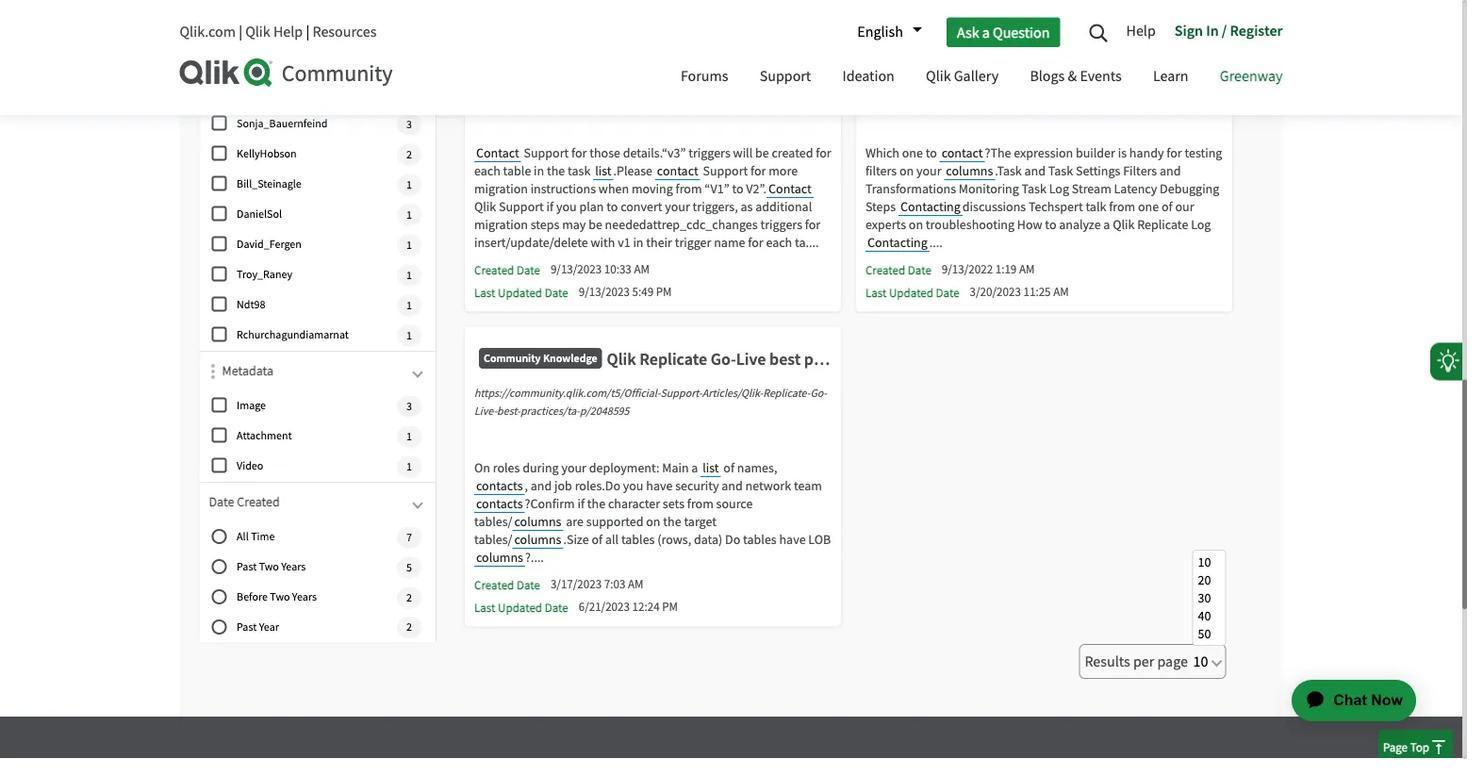 Task type: describe. For each thing, give the bounding box(es) containing it.
3 for metadata
[[407, 399, 412, 413]]

to/ta-
[[691, 89, 718, 104]]

?confirm if the character sets from source tables/
[[474, 495, 753, 530]]

contacting inside discussions techspert talk from one of our experts on troubleshooting how to analyze a qlik replicate log contacting ....
[[868, 234, 928, 251]]

two for past
[[259, 559, 279, 574]]

and right the ,
[[531, 477, 552, 494]]

with inside contact qlik support if you plan to convert your triggers, as additional migration steps may be neededattrep_cdc_changes triggers for insert/update/delete with v1 in their trigger name for each ta....
[[591, 234, 615, 251]]

past two years
[[237, 559, 306, 574]]

resources
[[313, 22, 377, 41]]

expression
[[1014, 144, 1074, 161]]

go- for replicate
[[711, 349, 736, 370]]

am for 9/13/2023 10:33 am
[[634, 262, 650, 277]]

10 button
[[1198, 553, 1212, 571]]

6/21/2023
[[579, 599, 630, 615]]

date created button
[[209, 492, 426, 520]]

past year
[[237, 620, 279, 634]]

1 for david_fergen
[[407, 238, 412, 252]]

instructions
[[531, 180, 596, 197]]

details."v3"
[[623, 144, 686, 161]]

english button
[[848, 16, 922, 48]]

bill_steinagle
[[237, 176, 302, 191]]

articles/qlik- for https://community.qlik.com/t5/official-support-articles/qlik-replicate-go- live-best-practices/ta-p/2048595
[[702, 386, 763, 401]]

&
[[1068, 66, 1077, 86]]

community for community knowledge qlik replicate go-live best practices
[[484, 351, 541, 365]]

to inside contact qlik support if you plan to convert your triggers, as additional migration steps may be neededattrep_cdc_changes triggers for insert/update/delete with v1 in their trigger name for each ta....
[[607, 198, 618, 215]]

pm for 9/13/2023 5:49 pm
[[656, 284, 672, 300]]

insert/update/delete
[[474, 234, 588, 251]]

11:25
[[1024, 284, 1051, 300]]

sap-
[[510, 89, 532, 104]]

sort filter image
[[211, 364, 215, 379]]

convert
[[621, 198, 663, 215]]

qlik help link
[[245, 22, 303, 41]]

1 for danielsol
[[407, 207, 412, 222]]

3 for author name
[[407, 117, 412, 131]]

0 horizontal spatial list
[[595, 162, 612, 179]]

learn
[[1153, 66, 1189, 86]]

download page
[[237, 15, 310, 30]]

to up transformations on the top right of page
[[926, 144, 937, 161]]

contact qlik support if you plan to convert your triggers, as additional migration steps may be neededattrep_cdc_changes triggers for insert/update/delete with v1 in their trigger name for each ta....
[[474, 180, 821, 251]]

log inside .task and task settings filters and transformations monitoring task log stream latency debugging steps
[[1049, 180, 1070, 197]]

latency
[[1114, 180, 1158, 197]]

roles
[[493, 459, 520, 476]]

3/17/2023 7:03 am
[[551, 577, 644, 592]]

for right name
[[748, 234, 764, 251]]

qlik inside menu bar
[[926, 66, 951, 86]]

past for past year
[[237, 620, 257, 634]]

from inside 'support for more migration instructions when moving from "v1" to v2".'
[[676, 180, 702, 197]]

for right created
[[816, 144, 832, 161]]

forums button
[[667, 50, 743, 106]]

blogs & events button
[[1016, 50, 1136, 106]]

for up ta....
[[805, 216, 821, 233]]

created date for qlik replicate go-live best practices
[[474, 577, 540, 593]]

best-
[[497, 404, 521, 419]]

and down expression
[[1025, 162, 1046, 179]]

settings
[[1076, 162, 1121, 179]]

1 vertical spatial contact
[[657, 162, 699, 179]]

qlik up https://community.qlik.com/t5/official-support-articles/qlik-replicate-go- live-best-practices/ta-p/2048595
[[607, 349, 636, 370]]

how to get started with qlik replicate link
[[998, 33, 1278, 64]]

2 tables from the left
[[743, 531, 777, 548]]

the inside the ?confirm if the character sets from source tables/
[[587, 495, 606, 512]]

version-
[[644, 89, 683, 104]]

character
[[608, 495, 660, 512]]

ndt98
[[237, 297, 265, 312]]

roles.do
[[575, 477, 621, 494]]

created for 9/13/2023 10:33 am
[[474, 262, 514, 278]]

ideation button
[[829, 50, 909, 106]]

created inside button
[[237, 493, 280, 510]]

0 horizontal spatial page
[[287, 15, 310, 30]]

support for support for those details."v3" triggers will be created for each table in the task
[[524, 144, 569, 161]]

support for more migration instructions when moving from "v1" to v2".
[[474, 162, 798, 197]]

qlik inside contact qlik support if you plan to convert your triggers, as additional migration steps may be neededattrep_cdc_changes triggers for insert/update/delete with v1 in their trigger name for each ta....
[[474, 198, 496, 215]]

may
[[562, 216, 586, 233]]

columns up ?....
[[515, 531, 562, 548]]

team
[[794, 477, 822, 494]]

on inside the are supported on the target tables/
[[646, 513, 661, 530]]

community link
[[180, 58, 648, 88]]

(rows,
[[658, 531, 692, 548]]

help inside "link"
[[1127, 21, 1156, 40]]

each inside contact qlik support if you plan to convert your triggers, as additional migration steps may be neededattrep_cdc_changes triggers for insert/update/delete with v1 in their trigger name for each ta....
[[766, 234, 792, 251]]

tables/ inside the ?confirm if the character sets from source tables/
[[474, 513, 513, 530]]

per
[[1134, 652, 1155, 671]]

replicate- for https://community.qlik.com/t5/official-support-articles/qlik-replicate-go- live-best-practices/ta-p/2048595
[[763, 386, 811, 401]]

2 for kellyhobson
[[407, 147, 412, 162]]

in inside support for those details."v3" triggers will be created for each table in the task
[[534, 162, 544, 179]]

years for past two years
[[281, 559, 306, 574]]

....
[[930, 234, 943, 251]]

0 vertical spatial task
[[1049, 162, 1073, 179]]

contact for contact qlik support if you plan to convert your triggers, as additional migration steps may be neededattrep_cdc_changes triggers for insert/update/delete with v1 in their trigger name for each ta....
[[769, 180, 812, 197]]

columns left ?....
[[476, 549, 523, 566]]

0 vertical spatial replicate
[[1210, 33, 1278, 55]]

troy_raney
[[237, 267, 292, 282]]

data)
[[694, 531, 723, 548]]

9/13/2023 for 9/13/2023 10:33 am
[[551, 262, 602, 277]]

of inside "on roles during your deployment: main a list of names, contacts , and job roles.do you have security and network team contacts"
[[724, 459, 735, 476]]

1 vertical spatial 10
[[1194, 652, 1209, 671]]

and up debugging
[[1160, 162, 1181, 179]]

updated for qlik replicate go-live best practices
[[498, 600, 542, 615]]

english
[[858, 22, 903, 41]]

0 vertical spatial contact
[[942, 144, 983, 161]]

replicate/ta-
[[950, 89, 1011, 104]]

a inside discussions techspert talk from one of our experts on troubleshooting how to analyze a qlik replicate log contacting ....
[[1104, 216, 1111, 233]]

pm for 6/21/2023 12:24 pm
[[662, 599, 678, 615]]

main
[[662, 459, 689, 476]]

1 for bill_steinagle
[[407, 177, 412, 192]]

0 vertical spatial one
[[902, 144, 923, 161]]

7
[[407, 530, 412, 544]]

1 for rchurchagundiamarnat
[[407, 328, 412, 343]]

https://community.qlik.com/t5/official- for qlik replicate go-live best practices
[[474, 386, 661, 401]]

updated for how to get started with qlik replicate
[[889, 285, 934, 300]]

video
[[237, 458, 263, 473]]

a inside "on roles during your deployment: main a list of names, contacts , and job roles.do you have security and network team contacts"
[[692, 459, 698, 476]]

on for experts
[[909, 216, 923, 233]]

last updated date for qlik replicate go-live best practices
[[474, 600, 568, 615]]

9/13/2023 for 9/13/2023 5:49 pm
[[579, 284, 630, 300]]

created for 3/17/2023 7:03 am
[[474, 577, 514, 593]]

in inside contact qlik support if you plan to convert your triggers, as additional migration steps may be neededattrep_cdc_changes triggers for insert/update/delete with v1 in their trigger name for each ta....
[[633, 234, 644, 251]]

page
[[1158, 652, 1188, 671]]

for up the task
[[572, 144, 587, 161]]

p/2048595
[[580, 404, 630, 419]]

12:24
[[632, 599, 660, 615]]

0 horizontal spatial replicate
[[640, 349, 707, 370]]

tables/ inside the are supported on the target tables/
[[474, 531, 513, 548]]

created date down "insert/update/delete"
[[474, 262, 540, 278]]

you inside contact qlik support if you plan to convert your triggers, as additional migration steps may be neededattrep_cdc_changes triggers for insert/update/delete with v1 in their trigger name for each ta....
[[556, 198, 577, 215]]

and up source
[[722, 477, 743, 494]]

1 for attachment
[[407, 429, 412, 444]]

testing
[[1185, 144, 1223, 161]]

to inside 'support for more migration instructions when moving from "v1" to v2".'
[[732, 180, 744, 197]]

0 horizontal spatial task
[[1022, 180, 1047, 197]]

moving
[[632, 180, 673, 197]]

9/13/2022
[[942, 262, 993, 277]]

sort filter image
[[211, 82, 215, 97]]

name
[[714, 234, 746, 251]]

go- for replicate-
[[811, 386, 827, 401]]

qlik.com | qlik help | resources
[[180, 22, 377, 41]]

0 vertical spatial how
[[998, 33, 1032, 55]]

the inside the are supported on the target tables/
[[663, 513, 682, 530]]

table
[[503, 162, 531, 179]]

steps
[[866, 198, 896, 215]]

https://community.qlik.com/t5/official-support-articles/qlik-replicate-go- live-best-practices/ta-p/2048595
[[474, 386, 827, 419]]

qlik up general
[[245, 22, 270, 41]]

1 tables from the left
[[621, 531, 655, 548]]

.task
[[995, 162, 1022, 179]]

.please
[[614, 162, 653, 179]]

past for past two years
[[237, 559, 257, 574]]

sign
[[1175, 21, 1203, 40]]

0 horizontal spatial help
[[273, 22, 303, 41]]

as
[[741, 198, 753, 215]]

columns down ?confirm
[[515, 513, 562, 530]]

contact for contact
[[476, 144, 519, 161]]

talk
[[1086, 198, 1107, 215]]

qlik.com
[[180, 22, 236, 41]]

https://community.qlik.com/t5/official- inside https://community.qlik.com/t5/official-support-articles/qlik-replicate- trigger-sap-hana-conversion-from-version-1-to/ta-p/2107737
[[474, 71, 661, 86]]

to-
[[1157, 71, 1172, 86]]

50
[[1198, 625, 1212, 642]]

?the
[[985, 144, 1012, 161]]

qlik gallery
[[926, 66, 999, 86]]

techspert
[[1029, 198, 1083, 215]]

steps
[[531, 216, 560, 233]]

1 horizontal spatial a
[[983, 22, 990, 42]]

3/17/2023
[[551, 577, 602, 592]]

,
[[525, 477, 528, 494]]

1 for ndt98
[[407, 298, 412, 312]]

before
[[237, 589, 268, 604]]

lob
[[809, 531, 831, 548]]

support- for how to get started with qlik replicate
[[1052, 71, 1094, 86]]

started
[[1084, 33, 1138, 55]]

help link
[[1127, 14, 1166, 50]]

qlik.com link
[[180, 22, 236, 41]]

for inside ?the expression builder is handy for testing filters on your
[[1167, 144, 1182, 161]]

"v1"
[[705, 180, 730, 197]]

builder
[[1076, 144, 1116, 161]]

.task and task settings filters and transformations monitoring task log stream latency debugging steps
[[866, 162, 1220, 215]]

best
[[770, 349, 801, 370]]

more
[[769, 162, 798, 179]]

be inside support for those details."v3" triggers will be created for each table in the task
[[755, 144, 769, 161]]

0 vertical spatial with
[[1141, 33, 1174, 55]]

for inside 'support for more migration instructions when moving from "v1" to v2".'
[[751, 162, 766, 179]]



Task type: vqa. For each thing, say whether or not it's contained in the screenshot.
the middle 'a'
yes



Task type: locate. For each thing, give the bounding box(es) containing it.
from up target
[[687, 495, 714, 512]]

2 vertical spatial your
[[562, 459, 587, 476]]

2 2 from the top
[[407, 590, 412, 605]]

0 horizontal spatial |
[[239, 22, 242, 41]]

the down the roles.do
[[587, 495, 606, 512]]

with
[[1141, 33, 1174, 55], [591, 234, 615, 251]]

support up table at the left top of the page
[[524, 144, 569, 161]]

support up steps
[[499, 198, 544, 215]]

created date down ....
[[866, 262, 932, 278]]

1 contacts from the top
[[476, 477, 523, 494]]

how left to
[[998, 33, 1032, 55]]

two right the before
[[270, 589, 290, 604]]

community for community knowledge how to get started with qlik replicate
[[875, 36, 932, 50]]

updated down "insert/update/delete"
[[498, 285, 542, 300]]

qlik gallery link
[[912, 50, 1013, 106]]

1 horizontal spatial of
[[724, 459, 735, 476]]

log
[[1049, 180, 1070, 197], [1191, 216, 1211, 233]]

qlik left /
[[1178, 33, 1207, 55]]

be right will
[[755, 144, 769, 161]]

0 vertical spatial replicate-
[[763, 71, 811, 86]]

0 vertical spatial from
[[676, 180, 702, 197]]

support inside contact qlik support if you plan to convert your triggers, as additional migration steps may be neededattrep_cdc_changes triggers for insert/update/delete with v1 in their trigger name for each ta....
[[499, 198, 544, 215]]

if inside contact qlik support if you plan to convert your triggers, as additional migration steps may be neededattrep_cdc_changes triggers for insert/update/delete with v1 in their trigger name for each ta....
[[547, 198, 554, 215]]

stream
[[1072, 180, 1112, 197]]

go- left best
[[711, 349, 736, 370]]

1 horizontal spatial go-
[[811, 386, 827, 401]]

how inside discussions techspert talk from one of our experts on troubleshooting how to analyze a qlik replicate log contacting ....
[[1018, 216, 1043, 233]]

filters
[[1123, 162, 1158, 179]]

on inside ?the expression builder is handy for testing filters on your
[[900, 162, 914, 179]]

the down sets
[[663, 513, 682, 530]]

menu bar containing forums
[[667, 50, 1297, 106]]

analyze
[[1059, 216, 1101, 233]]

of left all
[[592, 531, 603, 548]]

menu bar
[[667, 50, 1297, 106]]

qlik image
[[180, 58, 274, 87]]

during
[[523, 459, 559, 476]]

1 1 from the top
[[407, 177, 412, 192]]

1 vertical spatial pm
[[662, 599, 678, 615]]

support inside 'support for more migration instructions when moving from "v1" to v2".'
[[703, 162, 748, 179]]

list inside "on roles during your deployment: main a list of names, contacts , and job roles.do you have security and network team contacts"
[[703, 459, 719, 476]]

contact up the additional
[[769, 180, 812, 197]]

from down latency
[[1109, 198, 1136, 215]]

articles/qlik- down qlik replicate go-live best practices link
[[702, 386, 763, 401]]

replicate inside discussions techspert talk from one of our experts on troubleshooting how to analyze a qlik replicate log contacting ....
[[1138, 216, 1189, 233]]

1 vertical spatial from
[[1109, 198, 1136, 215]]

community for community
[[282, 59, 393, 88]]

will
[[733, 144, 753, 161]]

support inside popup button
[[760, 66, 811, 86]]

on right experts
[[909, 216, 923, 233]]

10 20 30 40 50
[[1198, 554, 1212, 642]]

columns up 'monitoring'
[[946, 162, 993, 179]]

for right handy
[[1167, 144, 1182, 161]]

tables right "do"
[[743, 531, 777, 548]]

started-
[[866, 89, 904, 104]]

3/20/2023
[[970, 284, 1021, 300]]

created for 9/13/2022 1:19 am
[[866, 262, 906, 278]]

1-
[[683, 89, 691, 104]]

1 vertical spatial how
[[1018, 216, 1043, 233]]

of inside discussions techspert talk from one of our experts on troubleshooting how to analyze a qlik replicate log contacting ....
[[1162, 198, 1173, 215]]

one right which
[[902, 144, 923, 161]]

articles/qlik- for https://community.qlik.com/t5/official-support-articles/qlik-replicate- trigger-sap-hana-conversion-from-version-1-to/ta-p/2107737
[[702, 71, 763, 86]]

migration inside 'support for more migration instructions when moving from "v1" to v2".'
[[474, 180, 528, 197]]

each inside support for those details."v3" triggers will be created for each table in the task
[[474, 162, 501, 179]]

0 vertical spatial knowledge
[[935, 36, 989, 50]]

qlik
[[245, 22, 270, 41], [1178, 33, 1207, 55], [926, 66, 951, 86], [474, 198, 496, 215], [1113, 216, 1135, 233], [607, 349, 636, 370]]

1 horizontal spatial replicate
[[1138, 216, 1189, 233]]

migration inside contact qlik support if you plan to convert your triggers, as additional migration steps may be neededattrep_cdc_changes triggers for insert/update/delete with v1 in their trigger name for each ta....
[[474, 216, 528, 233]]

migration up "insert/update/delete"
[[474, 216, 528, 233]]

1 vertical spatial replicate-
[[763, 386, 811, 401]]

your up neededattrep_cdc_changes on the top of the page
[[665, 198, 690, 215]]

target
[[684, 513, 717, 530]]

2 1 from the top
[[407, 207, 412, 222]]

deployment:
[[589, 459, 660, 476]]

qlik up qlik-
[[926, 66, 951, 86]]

community knowledge qlik replicate go-live best practices
[[484, 349, 870, 370]]

be down plan
[[589, 216, 603, 233]]

the up instructions on the left top of page
[[547, 162, 565, 179]]

created left 3/17/2023
[[474, 577, 514, 593]]

knowledge for qlik
[[543, 351, 598, 365]]

1 vertical spatial the
[[587, 495, 606, 512]]

be inside contact qlik support if you plan to convert your triggers, as additional migration steps may be neededattrep_cdc_changes triggers for insert/update/delete with v1 in their trigger name for each ta....
[[589, 216, 603, 233]]

2 vertical spatial 2
[[407, 620, 412, 635]]

40
[[1198, 607, 1212, 624]]

support- inside https://community.qlik.com/t5/official-support-articles/qlik-replicate-go- live-best-practices/ta-p/2048595
[[661, 386, 702, 401]]

created up "all time"
[[237, 493, 280, 510]]

?....
[[525, 549, 544, 566]]

resources link
[[313, 22, 377, 41]]

of inside columns .size of all tables (rows, data) do tables have lob columns ?....
[[592, 531, 603, 548]]

your inside contact qlik support if you plan to convert your triggers, as additional migration steps may be neededattrep_cdc_changes triggers for insert/update/delete with v1 in their trigger name for each ta....
[[665, 198, 690, 215]]

articles/how-
[[1094, 71, 1157, 86]]

3 1 from the top
[[407, 238, 412, 252]]

0 vertical spatial contacting
[[901, 198, 961, 215]]

community up ideation
[[875, 36, 932, 50]]

1 for troy_raney
[[407, 268, 412, 282]]

how
[[998, 33, 1032, 55], [1018, 216, 1043, 233]]

0 vertical spatial community
[[875, 36, 932, 50]]

to inside discussions techspert talk from one of our experts on troubleshooting how to analyze a qlik replicate log contacting ....
[[1045, 216, 1057, 233]]

tables/
[[474, 513, 513, 530], [474, 531, 513, 548]]

hana-
[[532, 89, 563, 104]]

list down the those
[[595, 162, 612, 179]]

1 horizontal spatial contact
[[769, 180, 812, 197]]

1 vertical spatial your
[[665, 198, 690, 215]]

author name
[[222, 80, 295, 97]]

triggers inside support for those details."v3" triggers will be created for each table in the task
[[689, 144, 731, 161]]

in
[[534, 162, 544, 179], [633, 234, 644, 251]]

0 vertical spatial contacts
[[476, 477, 523, 494]]

practices
[[804, 349, 870, 370]]

created down "insert/update/delete"
[[474, 262, 514, 278]]

https://community.qlik.com/t5/official-support-articles/qlik-replicate- trigger-sap-hana-conversion-from-version-1-to/ta-p/2107737
[[474, 71, 811, 104]]

0 horizontal spatial if
[[547, 198, 554, 215]]

https://community.qlik.com/t5/official- up "hana-"
[[474, 71, 661, 86]]

support for support
[[760, 66, 811, 86]]

your inside ?the expression builder is handy for testing filters on your
[[917, 162, 942, 179]]

list .please contact
[[595, 162, 699, 179]]

one down latency
[[1138, 198, 1159, 215]]

7:03
[[604, 577, 626, 592]]

0 vertical spatial 10
[[1198, 554, 1212, 571]]

david_fergen
[[237, 237, 302, 251]]

1 vertical spatial 2
[[407, 590, 412, 605]]

replicate up greenway
[[1210, 33, 1278, 55]]

2 past from the top
[[237, 620, 257, 634]]

experts
[[866, 216, 906, 233]]

.size
[[564, 531, 589, 548]]

0 horizontal spatial triggers
[[689, 144, 731, 161]]

0 vertical spatial list
[[595, 162, 612, 179]]

handy
[[1130, 144, 1164, 161]]

a
[[983, 22, 990, 42], [1104, 216, 1111, 233], [692, 459, 698, 476]]

contacting down transformations on the top right of page
[[901, 198, 961, 215]]

last updated date down ....
[[866, 285, 960, 300]]

1 vertical spatial triggers
[[761, 216, 803, 233]]

attachment
[[237, 428, 292, 443]]

a right ask
[[983, 22, 990, 42]]

security
[[675, 477, 719, 494]]

contacting down experts
[[868, 234, 928, 251]]

1 horizontal spatial if
[[578, 495, 585, 512]]

1 vertical spatial a
[[1104, 216, 1111, 233]]

https://community.qlik.com/t5/official-
[[474, 71, 661, 86], [866, 71, 1052, 86], [474, 386, 661, 401]]

0 vertical spatial 2
[[407, 147, 412, 162]]

last updated date for how to get started with qlik replicate
[[866, 285, 960, 300]]

8 1 from the top
[[407, 459, 412, 474]]

greenway link
[[1206, 50, 1297, 106]]

task down expression
[[1049, 162, 1073, 179]]

0 horizontal spatial each
[[474, 162, 501, 179]]

page top
[[1384, 739, 1430, 755]]

support for support for more migration instructions when moving from "v1" to v2".
[[703, 162, 748, 179]]

have inside columns .size of all tables (rows, data) do tables have lob columns ?....
[[780, 531, 806, 548]]

https://community.qlik.com/t5/official- for how to get started with qlik replicate
[[866, 71, 1052, 86]]

0 horizontal spatial a
[[692, 459, 698, 476]]

group
[[199, 522, 436, 643]]

migration down table at the left top of the page
[[474, 180, 528, 197]]

https://community.qlik.com/t5/official- up practices/ta-
[[474, 386, 661, 401]]

0 horizontal spatial one
[[902, 144, 923, 161]]

1 vertical spatial articles/qlik-
[[702, 386, 763, 401]]

those
[[590, 144, 621, 161]]

0 horizontal spatial with
[[591, 234, 615, 251]]

2 for past year
[[407, 620, 412, 635]]

knowledge for how
[[935, 36, 989, 50]]

0 horizontal spatial contact
[[476, 144, 519, 161]]

community up the "best-"
[[484, 351, 541, 365]]

created down experts
[[866, 262, 906, 278]]

1 horizontal spatial one
[[1138, 198, 1159, 215]]

transformations
[[866, 180, 956, 197]]

of left our at the right
[[1162, 198, 1173, 215]]

| right qlik help link
[[306, 22, 310, 41]]

your down which one to contact on the right top
[[917, 162, 942, 179]]

last for qlik replicate go-live best practices
[[474, 600, 496, 615]]

0 horizontal spatial question
[[276, 45, 318, 60]]

2 vertical spatial from
[[687, 495, 714, 512]]

log inside discussions techspert talk from one of our experts on troubleshooting how to analyze a qlik replicate log contacting ....
[[1191, 216, 1211, 233]]

knowledge inside "community knowledge qlik replicate go-live best practices"
[[543, 351, 598, 365]]

each left table at the left top of the page
[[474, 162, 501, 179]]

0 horizontal spatial community
[[282, 59, 393, 88]]

support- inside https://community.qlik.com/t5/official-support-articles/qlik-replicate- trigger-sap-hana-conversion-from-version-1-to/ta-p/2107737
[[661, 71, 702, 86]]

community
[[875, 36, 932, 50], [282, 59, 393, 88], [484, 351, 541, 365]]

3 down community link
[[407, 117, 412, 131]]

qlik inside discussions techspert talk from one of our experts on troubleshooting how to analyze a qlik replicate log contacting ....
[[1113, 216, 1135, 233]]

support- inside https://community.qlik.com/t5/official-support-articles/how-to-get- started-with-qlik-replicate/ta-p/1978851
[[1052, 71, 1094, 86]]

years
[[281, 559, 306, 574], [292, 589, 317, 604]]

0 vertical spatial you
[[556, 198, 577, 215]]

1 vertical spatial contact
[[769, 180, 812, 197]]

1 past from the top
[[237, 559, 257, 574]]

contact left ?the
[[942, 144, 983, 161]]

support-
[[661, 71, 702, 86], [1052, 71, 1094, 86], [661, 386, 702, 401]]

0 vertical spatial have
[[646, 477, 673, 494]]

0 vertical spatial articles/qlik-
[[702, 71, 763, 86]]

pm right 12:24
[[662, 599, 678, 615]]

2 horizontal spatial of
[[1162, 198, 1173, 215]]

contact
[[476, 144, 519, 161], [769, 180, 812, 197]]

2 replicate- from the top
[[763, 386, 811, 401]]

replicate- for https://community.qlik.com/t5/official-support-articles/qlik-replicate- trigger-sap-hana-conversion-from-version-1-to/ta-p/2107737
[[763, 71, 811, 86]]

replicate- up p/2107737
[[763, 71, 811, 86]]

date
[[517, 262, 540, 278], [908, 262, 932, 278], [545, 285, 568, 300], [936, 285, 960, 300], [209, 493, 234, 510], [517, 577, 540, 593], [545, 600, 568, 615]]

0 horizontal spatial in
[[534, 162, 544, 179]]

go- down practices
[[811, 386, 827, 401]]

1 horizontal spatial triggers
[[761, 216, 803, 233]]

which
[[866, 144, 900, 161]]

4 1 from the top
[[407, 268, 412, 282]]

2 horizontal spatial a
[[1104, 216, 1111, 233]]

to
[[1035, 33, 1052, 55]]

replicate
[[1210, 33, 1278, 55], [1138, 216, 1189, 233], [640, 349, 707, 370]]

1 2 from the top
[[407, 147, 412, 162]]

0 horizontal spatial your
[[562, 459, 587, 476]]

2 tables/ from the top
[[474, 531, 513, 548]]

contact down details."v3"
[[657, 162, 699, 179]]

triggers down the additional
[[761, 216, 803, 233]]

on inside discussions techspert talk from one of our experts on troubleshooting how to analyze a qlik replicate log contacting ....
[[909, 216, 923, 233]]

0 vertical spatial be
[[755, 144, 769, 161]]

if inside the ?confirm if the character sets from source tables/
[[578, 495, 585, 512]]

6 1 from the top
[[407, 328, 412, 343]]

3 2 from the top
[[407, 620, 412, 635]]

support up p/2107737
[[760, 66, 811, 86]]

years for before two years
[[292, 589, 317, 604]]

on roles during your deployment: main a list of names, contacts , and job roles.do you have security and network team contacts
[[474, 459, 822, 512]]

from inside the ?confirm if the character sets from source tables/
[[687, 495, 714, 512]]

1 for video
[[407, 459, 412, 474]]

2 for before two years
[[407, 590, 412, 605]]

articles/qlik- inside https://community.qlik.com/t5/official-support-articles/qlik-replicate-go- live-best-practices/ta-p/2048595
[[702, 386, 763, 401]]

for up v2".
[[751, 162, 766, 179]]

1 vertical spatial with
[[591, 234, 615, 251]]

last updated date down ?....
[[474, 600, 568, 615]]

go- inside https://community.qlik.com/t5/official-support-articles/qlik-replicate-go- live-best-practices/ta-p/2048595
[[811, 386, 827, 401]]

9/13/2023 left 10:33
[[551, 262, 602, 277]]

supported
[[586, 513, 644, 530]]

support up '"v1"'
[[703, 162, 748, 179]]

one inside discussions techspert talk from one of our experts on troubleshooting how to analyze a qlik replicate log contacting ....
[[1138, 198, 1159, 215]]

0 vertical spatial on
[[900, 162, 914, 179]]

last
[[474, 285, 496, 300], [866, 285, 887, 300], [474, 600, 496, 615]]

date inside button
[[209, 493, 234, 510]]

two for before
[[270, 589, 290, 604]]

1 vertical spatial be
[[589, 216, 603, 233]]

updated down ....
[[889, 285, 934, 300]]

am for 3/20/2023 11:25 am
[[1054, 284, 1069, 300]]

10
[[1198, 554, 1212, 571], [1194, 652, 1209, 671]]

1 horizontal spatial tables
[[743, 531, 777, 548]]

am for 3/17/2023 7:03 am
[[628, 577, 644, 592]]

support- for qlik replicate go-live best practices
[[661, 386, 702, 401]]

do
[[725, 531, 741, 548]]

from inside discussions techspert talk from one of our experts on troubleshooting how to analyze a qlik replicate log contacting ....
[[1109, 198, 1136, 215]]

list up security
[[703, 459, 719, 476]]

9/13/2023
[[551, 262, 602, 277], [579, 284, 630, 300]]

1 tables/ from the top
[[474, 513, 513, 530]]

task
[[568, 162, 591, 179]]

past left year
[[237, 620, 257, 634]]

0 vertical spatial years
[[281, 559, 306, 574]]

help up general question
[[273, 22, 303, 41]]

1 vertical spatial in
[[633, 234, 644, 251]]

page up general question
[[287, 15, 310, 30]]

0 vertical spatial migration
[[474, 180, 528, 197]]

two down time
[[259, 559, 279, 574]]

last for how to get started with qlik replicate
[[866, 285, 887, 300]]

forums
[[681, 66, 729, 86]]

your up job on the bottom of the page
[[562, 459, 587, 476]]

2 vertical spatial of
[[592, 531, 603, 548]]

replicate down our at the right
[[1138, 216, 1189, 233]]

from left '"v1"'
[[676, 180, 702, 197]]

5 1 from the top
[[407, 298, 412, 312]]

1 vertical spatial have
[[780, 531, 806, 548]]

on up transformations on the top right of page
[[900, 162, 914, 179]]

2 horizontal spatial your
[[917, 162, 942, 179]]

1 articles/qlik- from the top
[[702, 71, 763, 86]]

live
[[736, 349, 766, 370]]

1 replicate- from the top
[[763, 71, 811, 86]]

1 vertical spatial replicate
[[1138, 216, 1189, 233]]

columns .size of all tables (rows, data) do tables have lob columns ?....
[[476, 531, 831, 566]]

columns
[[946, 162, 993, 179], [515, 513, 562, 530], [515, 531, 562, 548], [476, 549, 523, 566]]

if up steps
[[547, 198, 554, 215]]

1 3 from the top
[[407, 117, 412, 131]]

https://community.qlik.com/t5/official- inside https://community.qlik.com/t5/official-support-articles/qlik-replicate-go- live-best-practices/ta-p/2048595
[[474, 386, 661, 401]]

2 articles/qlik- from the top
[[702, 386, 763, 401]]

1 vertical spatial page
[[1384, 739, 1408, 755]]

replicate- inside https://community.qlik.com/t5/official-support-articles/qlik-replicate-go- live-best-practices/ta-p/2048595
[[763, 386, 811, 401]]

7 1 from the top
[[407, 429, 412, 444]]

replicate- down best
[[763, 386, 811, 401]]

10 down 50
[[1194, 652, 1209, 671]]

0 horizontal spatial knowledge
[[543, 351, 598, 365]]

triggers inside contact qlik support if you plan to convert your triggers, as additional migration steps may be neededattrep_cdc_changes triggers for insert/update/delete with v1 in their trigger name for each ta....
[[761, 216, 803, 233]]

support inside support for those details."v3" triggers will be created for each table in the task
[[524, 144, 569, 161]]

page inside "button"
[[1384, 739, 1408, 755]]

support for those details."v3" triggers will be created for each table in the task
[[474, 144, 832, 179]]

with left v1
[[591, 234, 615, 251]]

9/13/2023 down 9/13/2023 10:33 am at the top of the page
[[579, 284, 630, 300]]

question down qlik.com | qlik help | resources
[[276, 45, 318, 60]]

1 vertical spatial go-
[[811, 386, 827, 401]]

network
[[746, 477, 791, 494]]

in
[[1206, 21, 1219, 40]]

community inside community knowledge how to get started with qlik replicate
[[875, 36, 932, 50]]

date created
[[209, 493, 280, 510]]

knowledge inside community knowledge how to get started with qlik replicate
[[935, 36, 989, 50]]

0 vertical spatial past
[[237, 559, 257, 574]]

https://community.qlik.com/t5/official- inside https://community.qlik.com/t5/official-support-articles/how-to-get- started-with-qlik-replicate/ta-p/1978851
[[866, 71, 1052, 86]]

question inside ask a question link
[[993, 22, 1050, 42]]

1 horizontal spatial page
[[1384, 739, 1408, 755]]

you inside "on roles during your deployment: main a list of names, contacts , and job roles.do you have security and network team contacts"
[[623, 477, 644, 494]]

created date for how to get started with qlik replicate
[[866, 262, 932, 278]]

group containing all time
[[199, 522, 436, 643]]

last updated date down "insert/update/delete"
[[474, 285, 568, 300]]

1:19
[[996, 262, 1017, 277]]

2 contacts from the top
[[476, 495, 523, 512]]

1 vertical spatial tables/
[[474, 531, 513, 548]]

job
[[555, 477, 572, 494]]

1 | from the left
[[239, 22, 242, 41]]

2 vertical spatial community
[[484, 351, 541, 365]]

0 vertical spatial a
[[983, 22, 990, 42]]

contact up table at the left top of the page
[[476, 144, 519, 161]]

articles/qlik- inside https://community.qlik.com/t5/official-support-articles/qlik-replicate- trigger-sap-hana-conversion-from-version-1-to/ta-p/2107737
[[702, 71, 763, 86]]

0 vertical spatial if
[[547, 198, 554, 215]]

ideation
[[843, 66, 895, 86]]

1 horizontal spatial help
[[1127, 21, 1156, 40]]

contact inside contact qlik support if you plan to convert your triggers, as additional migration steps may be neededattrep_cdc_changes triggers for insert/update/delete with v1 in their trigger name for each ta....
[[769, 180, 812, 197]]

2 horizontal spatial replicate
[[1210, 33, 1278, 55]]

2 migration from the top
[[474, 216, 528, 233]]

have inside "on roles during your deployment: main a list of names, contacts , and job roles.do you have security and network team contacts"
[[646, 477, 673, 494]]

0 vertical spatial question
[[993, 22, 1050, 42]]

am right "11:25"
[[1054, 284, 1069, 300]]

go-
[[711, 349, 736, 370], [811, 386, 827, 401]]

page left top
[[1384, 739, 1408, 755]]

your inside "on roles during your deployment: main a list of names, contacts , and job roles.do you have security and network team contacts"
[[562, 459, 587, 476]]

2 3 from the top
[[407, 399, 412, 413]]

0 horizontal spatial contact
[[657, 162, 699, 179]]

past down all
[[237, 559, 257, 574]]

community down resources
[[282, 59, 393, 88]]

to down the when
[[607, 198, 618, 215]]

1 horizontal spatial be
[[755, 144, 769, 161]]

am right 1:19
[[1019, 262, 1035, 277]]

/
[[1222, 21, 1227, 40]]

am for 9/13/2022 1:19 am
[[1019, 262, 1035, 277]]

on
[[474, 459, 490, 476]]

1 vertical spatial you
[[623, 477, 644, 494]]

replicate- inside https://community.qlik.com/t5/official-support-articles/qlik-replicate- trigger-sap-hana-conversion-from-version-1-to/ta-p/2107737
[[763, 71, 811, 86]]

you up character
[[623, 477, 644, 494]]

0 vertical spatial in
[[534, 162, 544, 179]]

qlik down latency
[[1113, 216, 1135, 233]]

0 vertical spatial two
[[259, 559, 279, 574]]

application
[[1257, 657, 1439, 744]]

0 horizontal spatial of
[[592, 531, 603, 548]]

triggers
[[689, 144, 731, 161], [761, 216, 803, 233]]

2 horizontal spatial the
[[663, 513, 682, 530]]

1 horizontal spatial have
[[780, 531, 806, 548]]

1 migration from the top
[[474, 180, 528, 197]]

one
[[902, 144, 923, 161], [1138, 198, 1159, 215]]

on for filters
[[900, 162, 914, 179]]

0 vertical spatial tables/
[[474, 513, 513, 530]]

0 horizontal spatial have
[[646, 477, 673, 494]]

1 vertical spatial of
[[724, 459, 735, 476]]

discussions
[[963, 198, 1026, 215]]

time
[[251, 529, 275, 544]]

pm right 5:49 on the top of page
[[656, 284, 672, 300]]

discussions techspert talk from one of our experts on troubleshooting how to analyze a qlik replicate log contacting ....
[[866, 198, 1211, 251]]

created date
[[474, 262, 540, 278], [866, 262, 932, 278], [474, 577, 540, 593]]

1 vertical spatial question
[[276, 45, 318, 60]]

source
[[716, 495, 753, 512]]

1 horizontal spatial task
[[1049, 162, 1073, 179]]

have left lob
[[780, 531, 806, 548]]

a up security
[[692, 459, 698, 476]]

1 horizontal spatial the
[[587, 495, 606, 512]]

0 horizontal spatial the
[[547, 162, 565, 179]]

help left sign
[[1127, 21, 1156, 40]]

| up general
[[239, 22, 242, 41]]

1 vertical spatial past
[[237, 620, 257, 634]]

0 vertical spatial 3
[[407, 117, 412, 131]]

1 vertical spatial on
[[909, 216, 923, 233]]

https://community.qlik.com/t5/official- up qlik-
[[866, 71, 1052, 86]]

1 horizontal spatial log
[[1191, 216, 1211, 233]]

created
[[772, 144, 813, 161]]

0 vertical spatial pm
[[656, 284, 672, 300]]

community inside "community knowledge qlik replicate go-live best practices"
[[484, 351, 541, 365]]

1 vertical spatial 9/13/2023
[[579, 284, 630, 300]]

0 vertical spatial your
[[917, 162, 942, 179]]

the inside support for those details."v3" triggers will be created for each table in the task
[[547, 162, 565, 179]]

qlik-
[[928, 89, 950, 104]]

2 | from the left
[[306, 22, 310, 41]]

articles/qlik- up p/2107737
[[702, 71, 763, 86]]

0 horizontal spatial be
[[589, 216, 603, 233]]



